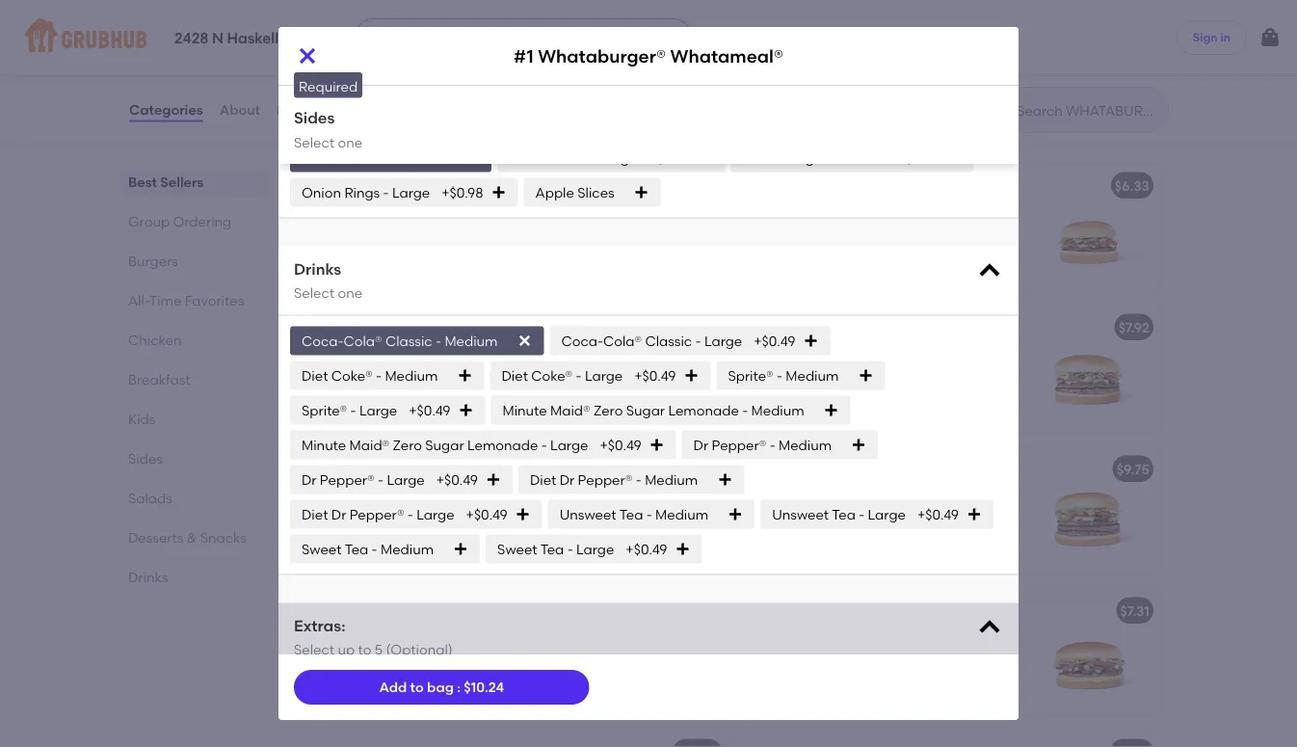 Task type: locate. For each thing, give the bounding box(es) containing it.
onions
[[798, 263, 844, 280], [798, 405, 844, 422], [366, 409, 412, 425], [366, 547, 412, 563], [798, 547, 844, 563]]

4 select from the top
[[294, 642, 335, 659]]

0 horizontal spatial lemonade
[[468, 437, 538, 453]]

coca-
[[302, 333, 344, 349], [562, 333, 604, 349]]

patty up sprite® - large
[[358, 370, 392, 386]]

patty down dr pepper® - medium
[[789, 508, 824, 524]]

one down required
[[338, 103, 363, 119]]

cola® up 'diet coke® - medium' in the left of the page
[[344, 333, 382, 349]]

maid® up triple
[[350, 437, 390, 453]]

1 ketchup from the left
[[363, 52, 418, 69]]

one up onion rings - large
[[338, 134, 363, 150]]

1 horizontal spatial #1
[[514, 45, 534, 66]]

1 horizontal spatial double
[[777, 319, 825, 336]]

0 horizontal spatial tomato,
[[325, 13, 379, 30]]

tomato for #3 triple meat whataburger® whatameal®
[[446, 508, 496, 524]]

2 + from the top
[[713, 461, 722, 477]]

diet
[[302, 368, 328, 384], [502, 368, 528, 384], [530, 472, 557, 488], [302, 506, 328, 523]]

beef up sprite® - large
[[325, 370, 354, 386]]

classic for large
[[645, 333, 692, 349]]

onion for onion rings - large
[[302, 185, 341, 201]]

+$0.49 for unsweet tea - large
[[918, 506, 959, 523]]

(2), down coca-cola® classic - medium
[[422, 370, 442, 386]]

2 lettuce, from the left
[[942, 13, 995, 30]]

pepper® up diet dr pepper® - large
[[320, 472, 375, 488]]

+$0.49 for diet coke® - large
[[635, 368, 676, 384]]

pickles for #2 double meat whataburger® whatameal®
[[445, 389, 490, 406]]

1 vertical spatial sprite®
[[302, 402, 347, 419]]

#4 for #4 jalapeño & cheese whataburger® whatameal®
[[325, 603, 343, 619]]

2428 n haskell ave.
[[175, 30, 313, 47]]

burgers down the group
[[128, 253, 178, 269]]

(regular) down sweet tea - medium
[[325, 566, 385, 583]]

2 ketchup from the left
[[877, 52, 932, 69]]

classic
[[386, 333, 433, 349], [645, 333, 692, 349]]

0 vertical spatial onion
[[743, 150, 782, 166]]

1 vertical spatial sugar
[[425, 437, 464, 453]]

pepper®
[[712, 437, 767, 453], [320, 472, 375, 488], [578, 472, 633, 488], [350, 506, 404, 523]]

1 horizontal spatial maid®
[[551, 402, 591, 419]]

2 best seller from the top
[[336, 299, 395, 313]]

1 vertical spatial burgers
[[128, 253, 178, 269]]

svg image
[[698, 151, 714, 166], [491, 185, 507, 201], [517, 334, 533, 349], [684, 368, 699, 384], [859, 368, 874, 384], [824, 403, 839, 418], [851, 438, 867, 453], [486, 472, 501, 488], [718, 472, 733, 488], [516, 507, 531, 523], [453, 542, 469, 557], [675, 542, 691, 557], [977, 615, 1004, 642]]

1 sweet from the left
[[302, 541, 342, 558]]

1 horizontal spatial coca-
[[562, 333, 604, 349]]

lettuce for #2 double meat whataburger®
[[757, 386, 807, 402]]

2 classic from the left
[[645, 333, 692, 349]]

svg image
[[1259, 26, 1282, 49], [296, 44, 319, 67], [465, 151, 480, 166], [947, 151, 963, 166], [634, 185, 650, 201], [977, 259, 1004, 285], [804, 334, 819, 349], [457, 368, 473, 384], [458, 403, 474, 418], [649, 438, 665, 453], [728, 507, 744, 523], [967, 507, 983, 523]]

sprite® down 'diet coke® - medium' in the left of the page
[[302, 402, 347, 419]]

beef for #2 double meat whataburger®
[[757, 366, 786, 382]]

pickles
[[877, 244, 922, 260], [877, 386, 922, 402], [445, 389, 490, 406], [445, 527, 490, 544], [877, 527, 922, 544]]

2 vertical spatial +
[[713, 603, 722, 619]]

what's on it: large bun (5"), large beef patty (5") (3), tomato (regular), lettuce (regular), pickles (regular), diced onions (regular), mustard (regular) down #3 triple meat whataburger® whatameal®
[[325, 488, 563, 583]]

maid® for minute maid® zero sugar lemonade - medium
[[551, 402, 591, 419]]

lettuce
[[757, 244, 807, 260], [757, 386, 807, 402], [325, 389, 375, 406], [325, 527, 375, 544], [757, 527, 807, 544]]

classic up 'diet coke® - medium' in the left of the page
[[386, 333, 433, 349]]

pickles up minute maid® zero sugar lemonade - large
[[445, 389, 490, 406]]

drinks down onion rings - large
[[294, 260, 341, 279]]

2 seller from the top
[[364, 299, 395, 313]]

on
[[373, 0, 393, 10], [805, 0, 825, 10], [805, 205, 825, 221], [805, 346, 825, 363], [373, 350, 393, 367], [373, 488, 393, 505], [805, 488, 825, 505]]

it: inside what's on it: double meat whataburger® (10), tomato, lettuce, pickles, diced onions, mustard (4oz), mayonnaise (4oz), ketchup (4oz)
[[828, 0, 840, 10]]

1 horizontal spatial #4
[[757, 603, 775, 619]]

1 vertical spatial zero
[[393, 437, 422, 453]]

onions down unsweet tea - large
[[798, 547, 844, 563]]

diced inside what's on it: whataburger® (10), tomato, lettuce, pickles, diced onions, mustard (4oz), mayonnaise (4oz), ketchup (4oz)
[[490, 13, 528, 30]]

0 vertical spatial zero
[[594, 402, 623, 419]]

pickles, inside what's on it: whataburger® (10), tomato, lettuce, pickles, diced onions, mustard (4oz), mayonnaise (4oz), ketchup (4oz)
[[438, 13, 487, 30]]

sides select one down ave.
[[294, 77, 363, 119]]

(10), inside what's on it: whataburger® (10), tomato, lettuce, pickles, diced onions, mustard (4oz), mayonnaise (4oz), ketchup (4oz)
[[511, 0, 537, 10]]

#2 for #2 double meat whataburger®
[[757, 319, 774, 336]]

2 (3), from the left
[[854, 508, 875, 524]]

1 horizontal spatial mayonnaise
[[757, 52, 836, 69]]

one up coca-cola® classic - medium
[[338, 286, 363, 302]]

$13.90
[[674, 461, 713, 477]]

diet down #3
[[302, 506, 328, 523]]

sides inside tab
[[128, 450, 163, 467]]

1 select from the top
[[294, 103, 335, 119]]

classic for medium
[[386, 333, 433, 349]]

0 horizontal spatial what's on it: large bun (5"), large beef patty (5") (3), tomato (regular), lettuce (regular), pickles (regular), diced onions (regular), mustard (regular)
[[325, 488, 563, 583]]

minute up #3
[[302, 437, 346, 453]]

tomato
[[875, 224, 925, 241], [877, 366, 928, 382], [446, 370, 496, 386], [446, 508, 496, 524], [878, 508, 928, 524]]

(regular) down sprite® - medium
[[757, 425, 817, 441]]

1 + from the top
[[713, 319, 722, 336]]

best left sellers
[[128, 174, 157, 190]]

on inside what's on it: double meat whataburger® (10), tomato, lettuce, pickles, diced onions, mustard (4oz), mayonnaise (4oz), ketchup (4oz)
[[805, 0, 825, 10]]

pickles for #2 double meat whataburger®
[[877, 386, 922, 402]]

0 vertical spatial to
[[358, 642, 372, 659]]

1 horizontal spatial (4oz)
[[935, 52, 967, 69]]

fries for medium
[[350, 150, 380, 166]]

#5 bacon & cheese whataburger® whatameal® image
[[585, 731, 730, 747]]

2 cola® from the left
[[604, 333, 642, 349]]

ketchup inside what's on it: whataburger® (10), tomato, lettuce, pickles, diced onions, mustard (4oz), mayonnaise (4oz), ketchup (4oz)
[[363, 52, 418, 69]]

snacks
[[200, 529, 247, 546]]

pickles, inside what's on it: double meat whataburger® (10), tomato, lettuce, pickles, diced onions, mustard (4oz), mayonnaise (4oz), ketchup (4oz)
[[757, 33, 805, 49]]

drinks inside drinks select one
[[294, 260, 341, 279]]

it: inside what's on it: large bun (5"), large beef patty (5") (1), tomato (regular), lettuce (regular), pickles (regular), diced onions (regular), mustard (regular)
[[828, 205, 840, 221]]

1 vertical spatial lemonade
[[468, 437, 538, 453]]

2 vertical spatial sides
[[128, 450, 163, 467]]

1 horizontal spatial unsweet
[[772, 506, 829, 523]]

french up the apple
[[509, 150, 554, 166]]

1 what's on it: large bun (5"), large beef patty (5") (3), tomato (regular), lettuce (regular), pickles (regular), diced onions (regular), mustard (regular) from the left
[[325, 488, 563, 583]]

1 horizontal spatial to
[[410, 679, 424, 695]]

sweet
[[302, 541, 342, 558], [498, 541, 538, 558]]

3 one from the top
[[338, 286, 363, 302]]

(4oz)
[[421, 52, 453, 69], [935, 52, 967, 69]]

1 cola® from the left
[[344, 333, 382, 349]]

#4 up up
[[325, 603, 343, 619]]

diced inside what's on it: double meat whataburger® (10), tomato, lettuce, pickles, diced onions, mustard (4oz), mayonnaise (4oz), ketchup (4oz)
[[808, 33, 847, 49]]

fries up apple slices
[[557, 150, 587, 166]]

meat for #2 double meat whataburger®
[[828, 319, 862, 336]]

ketchup
[[363, 52, 418, 69], [877, 52, 932, 69]]

0 vertical spatial sides
[[294, 77, 335, 96]]

zero up "dr pepper® - large"
[[393, 437, 422, 453]]

drinks down desserts
[[128, 569, 168, 585]]

classic up minute maid® zero sugar lemonade - medium
[[645, 333, 692, 349]]

1 horizontal spatial french
[[509, 150, 554, 166]]

1 vertical spatial +
[[713, 461, 722, 477]]

bun for #2 double meat whataburger®
[[885, 346, 910, 363]]

0 vertical spatial mayonnaise
[[473, 33, 552, 49]]

pickles down #2 double meat whataburger®
[[877, 386, 922, 402]]

to left 5
[[358, 642, 372, 659]]

0 horizontal spatial sugar
[[425, 437, 464, 453]]

maid® down diet coke® - large
[[551, 402, 591, 419]]

0 vertical spatial seller
[[364, 158, 395, 172]]

1 horizontal spatial fries
[[557, 150, 587, 166]]

2 cheese from the left
[[858, 603, 908, 619]]

1 one from the top
[[338, 103, 363, 119]]

1 classic from the left
[[386, 333, 433, 349]]

0 vertical spatial drinks
[[294, 260, 341, 279]]

0 horizontal spatial #4
[[325, 603, 343, 619]]

diet for diet coke® - large
[[502, 368, 528, 384]]

1 jalapeño from the left
[[346, 603, 410, 619]]

(regular),
[[928, 224, 992, 241], [810, 244, 874, 260], [925, 244, 988, 260], [848, 263, 911, 280], [931, 366, 995, 382], [499, 370, 563, 386], [810, 386, 874, 402], [925, 386, 988, 402], [378, 389, 442, 406], [493, 389, 557, 406], [848, 405, 911, 422], [416, 409, 479, 425], [499, 508, 563, 524], [931, 508, 995, 524], [378, 527, 442, 544], [493, 527, 557, 544], [810, 527, 874, 544], [925, 527, 988, 544], [416, 547, 479, 563], [848, 547, 911, 563]]

1 coca- from the left
[[302, 333, 344, 349]]

jalapeño
[[346, 603, 410, 619], [778, 603, 842, 619]]

to left bag
[[410, 679, 424, 695]]

+
[[713, 319, 722, 336], [713, 461, 722, 477], [713, 603, 722, 619]]

#1 whataburger® image
[[1017, 164, 1162, 290]]

lettuce, inside what's on it: double meat whataburger® (10), tomato, lettuce, pickles, diced onions, mustard (4oz), mayonnaise (4oz), ketchup (4oz)
[[942, 13, 995, 30]]

coke®
[[331, 368, 373, 384], [532, 368, 573, 384]]

2 sweet from the left
[[498, 541, 538, 558]]

0 vertical spatial pickles,
[[438, 13, 487, 30]]

svg image inside main navigation navigation
[[1259, 26, 1282, 49]]

-
[[383, 150, 389, 166], [591, 150, 596, 166], [824, 150, 830, 166], [383, 185, 389, 201], [436, 333, 442, 349], [696, 333, 701, 349], [376, 368, 382, 384], [576, 368, 582, 384], [777, 368, 783, 384], [351, 402, 356, 419], [743, 402, 748, 419], [542, 437, 547, 453], [770, 437, 776, 453], [378, 472, 384, 488], [636, 472, 642, 488], [408, 506, 413, 523], [647, 506, 652, 523], [859, 506, 865, 523], [372, 541, 378, 558], [568, 541, 573, 558]]

patty for #3 triple meat whataburger® whatameal®
[[358, 508, 392, 524]]

fries up onion rings - large
[[350, 150, 380, 166]]

#2
[[757, 319, 774, 336], [325, 323, 342, 339]]

pickles down #3 triple meat whataburger® whatameal®
[[445, 527, 490, 544]]

best seller for whataburger®
[[336, 158, 395, 172]]

1 (3), from the left
[[422, 508, 443, 524]]

$7.31
[[1121, 603, 1150, 619]]

onion for onion rings - medium
[[743, 150, 782, 166]]

whataburger® inside what's on it: whataburger® (10), tomato, lettuce, pickles, diced onions, mustard (4oz), mayonnaise (4oz), ketchup (4oz)
[[412, 0, 507, 10]]

pickles,
[[438, 13, 487, 30], [757, 33, 805, 49]]

what's
[[325, 0, 370, 10], [757, 0, 802, 10], [757, 205, 802, 221], [757, 346, 802, 363], [325, 350, 370, 367], [325, 488, 370, 505], [757, 488, 802, 505]]

2 coke® from the left
[[532, 368, 573, 384]]

tomato, inside what's on it: whataburger® (10), tomato, lettuce, pickles, diced onions, mustard (4oz), mayonnaise (4oz), ketchup (4oz)
[[325, 13, 379, 30]]

1 horizontal spatial cola®
[[604, 333, 642, 349]]

(5"), for #2 double meat whataburger®
[[913, 346, 940, 363]]

apple slices
[[536, 185, 615, 201]]

sweet down diet dr pepper® - large
[[302, 541, 342, 558]]

0 vertical spatial burgers
[[309, 119, 388, 144]]

1 vertical spatial maid®
[[350, 437, 390, 453]]

#3
[[325, 461, 343, 477]]

one for cola®
[[338, 286, 363, 302]]

#1 whataburger® whatameal®
[[514, 45, 784, 66], [325, 181, 529, 198]]

#1
[[514, 45, 534, 66], [325, 181, 340, 198]]

sides select one down required
[[294, 108, 363, 150]]

drinks tab
[[128, 567, 263, 587]]

extras: select up to 5 (optional)
[[294, 617, 453, 659]]

minute for minute maid® zero sugar lemonade - large
[[302, 437, 346, 453]]

cola® up diet coke® - large
[[604, 333, 642, 349]]

kids
[[128, 411, 156, 427]]

onions down sprite® - medium
[[798, 405, 844, 422]]

sugar for large
[[425, 437, 464, 453]]

sides down kids
[[128, 450, 163, 467]]

1 vertical spatial rings
[[345, 185, 380, 201]]

sweet tea - medium
[[302, 541, 434, 558]]

(1),
[[854, 224, 872, 241]]

beef down dr pepper® - medium
[[757, 508, 786, 524]]

rings for medium
[[786, 150, 821, 166]]

2 what's on it: large bun (5"), large beef patty (5") (3), tomato (regular), lettuce (regular), pickles (regular), diced onions (regular), mustard (regular) from the left
[[757, 488, 995, 583]]

bun for #2 double meat whataburger® whatameal®
[[453, 350, 478, 367]]

zero for minute maid® zero sugar lemonade - medium
[[594, 402, 623, 419]]

2 onions, from the left
[[850, 33, 899, 49]]

(5"), inside what's on it: large bun (5"), large beef patty (5") (1), tomato (regular), lettuce (regular), pickles (regular), diced onions (regular), mustard (regular)
[[913, 205, 940, 221]]

2 #4 from the left
[[757, 603, 775, 619]]

sugar down coca-cola® classic - large
[[626, 402, 665, 419]]

(regular) for #2 double meat whataburger® whatameal®
[[325, 429, 385, 445]]

0 horizontal spatial double
[[345, 323, 393, 339]]

desserts & snacks tab
[[128, 527, 263, 548]]

seller up onion rings - large
[[364, 158, 395, 172]]

it: inside what's on it: whataburger® (10), tomato, lettuce, pickles, diced onions, mustard (4oz), mayonnaise (4oz), ketchup (4oz)
[[396, 0, 408, 10]]

(regular) for #3 triple meat whataburger® whatameal®
[[325, 566, 385, 583]]

pickles down unsweet tea - large
[[877, 527, 922, 544]]

minute for minute maid® zero sugar lemonade - medium
[[503, 402, 547, 419]]

#2 double meat whataburger® whatameal® image
[[585, 306, 730, 431]]

coca- up diet coke® - large
[[562, 333, 604, 349]]

cheese
[[426, 603, 476, 619], [858, 603, 908, 619]]

onions for #2 double meat whataburger® whatameal®
[[366, 409, 412, 425]]

0 horizontal spatial cola®
[[344, 333, 382, 349]]

on inside what's on it: whataburger® (10), tomato, lettuce, pickles, diced onions, mustard (4oz), mayonnaise (4oz), ketchup (4oz)
[[373, 0, 393, 10]]

onions,
[[325, 33, 374, 49], [850, 33, 899, 49]]

coke® for medium
[[331, 368, 373, 384]]

1 horizontal spatial ketchup
[[877, 52, 932, 69]]

0 vertical spatial rings
[[786, 150, 821, 166]]

0 horizontal spatial jalapeño
[[346, 603, 410, 619]]

patty inside what's on it: large bun (5"), large beef patty (5") (1), tomato (regular), lettuce (regular), pickles (regular), diced onions (regular), mustard (regular)
[[789, 224, 824, 241]]

0 horizontal spatial what's on it: large bun (5"), large beef patty (5") (2), tomato (regular), lettuce (regular), pickles (regular), diced onions (regular), mustard (regular)
[[325, 350, 563, 445]]

(optional)
[[386, 642, 453, 659]]

whatameal®
[[671, 45, 784, 66], [443, 181, 529, 198], [534, 323, 619, 339], [523, 461, 609, 477], [580, 603, 665, 619]]

one inside drinks select one
[[338, 286, 363, 302]]

#2 down drinks select one
[[325, 323, 342, 339]]

best sellers
[[128, 174, 204, 190]]

(2), down #2 double meat whataburger®
[[854, 366, 874, 382]]

(10),
[[511, 0, 537, 10], [856, 13, 882, 30]]

1 horizontal spatial burgers
[[309, 119, 388, 144]]

0 horizontal spatial coke®
[[331, 368, 373, 384]]

zero down diet coke® - large
[[594, 402, 623, 419]]

1 horizontal spatial pickles,
[[757, 33, 805, 49]]

double
[[843, 0, 890, 10], [777, 319, 825, 336], [345, 323, 393, 339]]

lettuce, inside what's on it: whataburger® (10), tomato, lettuce, pickles, diced onions, mustard (4oz), mayonnaise (4oz), ketchup (4oz)
[[382, 13, 435, 30]]

0 vertical spatial #1 whataburger® whatameal®
[[514, 45, 784, 66]]

+$0.49
[[649, 150, 691, 166], [898, 150, 940, 166], [754, 333, 796, 349], [635, 368, 676, 384], [409, 402, 451, 419], [600, 437, 642, 453], [437, 472, 478, 488], [466, 506, 508, 523], [918, 506, 959, 523], [626, 541, 668, 558]]

french for french fries - large
[[509, 150, 554, 166]]

pickles up #2 double meat whataburger®
[[877, 244, 922, 260]]

sprite®
[[728, 368, 774, 384], [302, 402, 347, 419]]

1 vertical spatial best
[[128, 174, 157, 190]]

0 vertical spatial one
[[338, 103, 363, 119]]

patty left (1),
[[789, 224, 824, 241]]

sign in
[[1193, 30, 1231, 44]]

sides down required
[[294, 108, 335, 127]]

0 vertical spatial lemonade
[[669, 402, 739, 419]]

1 vertical spatial one
[[338, 134, 363, 150]]

jalapeño for #4 jalapeño & cheese whataburger®
[[778, 603, 842, 619]]

1 horizontal spatial &
[[413, 603, 423, 619]]

2 jalapeño from the left
[[778, 603, 842, 619]]

reviews button
[[276, 75, 331, 145]]

beef down onion rings - medium at the top of the page
[[757, 224, 786, 241]]

best seller for double
[[336, 299, 395, 313]]

diet up sweet tea - large
[[530, 472, 557, 488]]

(2),
[[854, 366, 874, 382], [422, 370, 442, 386]]

#2 up sprite® - medium
[[757, 319, 774, 336]]

0 horizontal spatial lettuce,
[[382, 13, 435, 30]]

1 horizontal spatial lettuce,
[[942, 13, 995, 30]]

+$0.49 for sprite® - large
[[409, 402, 451, 419]]

diet up sprite® - large
[[302, 368, 328, 384]]

drinks for drinks
[[128, 569, 168, 585]]

(regular) down unsweet tea - large
[[757, 566, 817, 583]]

2 coca- from the left
[[562, 333, 604, 349]]

ketchup inside what's on it: double meat whataburger® (10), tomato, lettuce, pickles, diced onions, mustard (4oz), mayonnaise (4oz), ketchup (4oz)
[[877, 52, 932, 69]]

pepper® up "$13.90 +"
[[712, 437, 767, 453]]

+ for $11.58
[[713, 603, 722, 619]]

#4 jalapeño & cheese whataburger® whatameal® image
[[585, 590, 730, 715]]

0 horizontal spatial to
[[358, 642, 372, 659]]

&
[[187, 529, 197, 546], [413, 603, 423, 619], [845, 603, 855, 619]]

1 vertical spatial #1 whataburger® whatameal®
[[325, 181, 529, 198]]

meat
[[893, 0, 927, 10], [828, 319, 862, 336], [396, 323, 430, 339], [386, 461, 420, 477]]

sugar up #3 triple meat whataburger® whatameal®
[[425, 437, 464, 453]]

2 vertical spatial best
[[336, 299, 361, 313]]

sprite® up dr pepper® - medium
[[728, 368, 774, 384]]

0 horizontal spatial burgers
[[128, 253, 178, 269]]

onions up #2 double meat whataburger®
[[798, 263, 844, 280]]

all-time favorites
[[128, 292, 244, 309]]

cheese for #4 jalapeño & cheese whataburger® whatameal®
[[426, 603, 476, 619]]

zero
[[594, 402, 623, 419], [393, 437, 422, 453]]

bag
[[427, 679, 454, 695]]

2 fries from the left
[[557, 150, 587, 166]]

1 vertical spatial (10),
[[856, 13, 882, 30]]

1 horizontal spatial lemonade
[[669, 402, 739, 419]]

cola® for coca-cola® classic - large
[[604, 333, 642, 349]]

1 horizontal spatial (10),
[[856, 13, 882, 30]]

patty up sweet tea - medium
[[358, 508, 392, 524]]

lemonade for large
[[468, 437, 538, 453]]

onions, inside what's on it: double meat whataburger® (10), tomato, lettuce, pickles, diced onions, mustard (4oz), mayonnaise (4oz), ketchup (4oz)
[[850, 33, 899, 49]]

diced
[[490, 13, 528, 30], [808, 33, 847, 49], [757, 263, 795, 280], [757, 405, 795, 422], [325, 409, 363, 425], [325, 547, 363, 563], [757, 547, 795, 563]]

0 horizontal spatial maid®
[[350, 437, 390, 453]]

#4
[[325, 603, 343, 619], [757, 603, 775, 619]]

seller up coca-cola® classic - medium
[[364, 299, 395, 313]]

0 vertical spatial best seller
[[336, 158, 395, 172]]

best up onion rings - large
[[336, 158, 361, 172]]

burgers inside tab
[[128, 253, 178, 269]]

beef up dr pepper® - medium
[[757, 366, 786, 382]]

drinks inside tab
[[128, 569, 168, 585]]

meat inside what's on it: double meat whataburger® (10), tomato, lettuce, pickles, diced onions, mustard (4oz), mayonnaise (4oz), ketchup (4oz)
[[893, 0, 927, 10]]

onions down 'diet coke® - medium' in the left of the page
[[366, 409, 412, 425]]

zero for minute maid® zero sugar lemonade - large
[[393, 437, 422, 453]]

mustard inside what's on it: whataburger® (10), tomato, lettuce, pickles, diced onions, mustard (4oz), mayonnaise (4oz), ketchup (4oz)
[[378, 33, 431, 49]]

0 horizontal spatial mayonnaise
[[473, 33, 552, 49]]

0 vertical spatial maid®
[[551, 402, 591, 419]]

1 horizontal spatial coke®
[[532, 368, 573, 384]]

0 horizontal spatial ketchup
[[363, 52, 418, 69]]

0 vertical spatial sugar
[[626, 402, 665, 419]]

1 horizontal spatial minute
[[503, 402, 547, 419]]

1 horizontal spatial (3),
[[854, 508, 875, 524]]

2 horizontal spatial &
[[845, 603, 855, 619]]

(regular) up #2 double meat whataburger®
[[757, 283, 817, 299]]

5
[[375, 642, 383, 659]]

1 horizontal spatial cheese
[[858, 603, 908, 619]]

(5") for #3 triple meat whataburger® whatameal®
[[395, 508, 419, 524]]

1 horizontal spatial #2
[[757, 319, 774, 336]]

onions inside what's on it: large bun (5"), large beef patty (5") (1), tomato (regular), lettuce (regular), pickles (regular), diced onions (regular), mustard (regular)
[[798, 263, 844, 280]]

0 horizontal spatial zero
[[393, 437, 422, 453]]

0 vertical spatial +
[[713, 319, 722, 336]]

bun for #3 triple meat whataburger® whatameal®
[[453, 488, 478, 505]]

+$0.49 for diet dr pepper® - large
[[466, 506, 508, 523]]

what's on it: large bun (5"), large beef patty (5") (1), tomato (regular), lettuce (regular), pickles (regular), diced onions (regular), mustard (regular)
[[757, 205, 992, 299]]

dr left #3
[[302, 472, 317, 488]]

1 coke® from the left
[[331, 368, 373, 384]]

what's on it: large bun (5"), large beef patty (5") (3), tomato (regular), lettuce (regular), pickles (regular), diced onions (regular), mustard (regular) up #4 jalapeño & cheese whataburger® at the bottom right of the page
[[757, 488, 995, 583]]

1 tomato, from the left
[[325, 13, 379, 30]]

unsweet down dr pepper® - medium
[[772, 506, 829, 523]]

what's on it: large bun (5"), large beef patty (5") (2), tomato (regular), lettuce (regular), pickles (regular), diced onions (regular), mustard (regular) down coca-cola® classic - medium
[[325, 350, 563, 445]]

1 #4 from the left
[[325, 603, 343, 619]]

tea
[[620, 506, 643, 523], [832, 506, 856, 523], [345, 541, 369, 558], [541, 541, 564, 558]]

1 horizontal spatial jalapeño
[[778, 603, 842, 619]]

cola®
[[344, 333, 382, 349], [604, 333, 642, 349]]

1 onions, from the left
[[325, 33, 374, 49]]

1 french from the left
[[302, 150, 347, 166]]

0 horizontal spatial classic
[[386, 333, 433, 349]]

(5") inside what's on it: large bun (5"), large beef patty (5") (1), tomato (regular), lettuce (regular), pickles (regular), diced onions (regular), mustard (regular)
[[827, 224, 851, 241]]

coke® up sprite® - large
[[331, 368, 373, 384]]

0 horizontal spatial fries
[[350, 150, 380, 166]]

1 seller from the top
[[364, 158, 395, 172]]

cola® for coca-cola® classic - medium
[[344, 333, 382, 349]]

what's on it: large bun (5"), large beef patty (5") (2), tomato (regular), lettuce (regular), pickles (regular), diced onions (regular), mustard (regular) down #2 double meat whataburger®
[[757, 346, 995, 441]]

desserts & snacks
[[128, 529, 247, 546]]

1 vertical spatial mayonnaise
[[757, 52, 836, 69]]

0 horizontal spatial sprite®
[[302, 402, 347, 419]]

0 horizontal spatial #1
[[325, 181, 340, 198]]

pickles for #3 triple meat whataburger® whatameal®
[[445, 527, 490, 544]]

2 tomato, from the left
[[885, 13, 939, 30]]

lettuce,
[[382, 13, 435, 30], [942, 13, 995, 30]]

burgers up french fries - medium
[[309, 119, 388, 144]]

best seller up coca-cola® classic - medium
[[336, 299, 395, 313]]

patty for #2 double meat whataburger® whatameal®
[[358, 370, 392, 386]]

coca- up 'diet coke® - medium' in the left of the page
[[302, 333, 344, 349]]

french down reviews button
[[302, 150, 347, 166]]

3 select from the top
[[294, 286, 335, 302]]

beef for #2 double meat whataburger® whatameal®
[[325, 370, 354, 386]]

select inside drinks select one
[[294, 286, 335, 302]]

1 fries from the left
[[350, 150, 380, 166]]

(2), for #2 double meat whataburger®
[[854, 366, 874, 382]]

#2 for #2 double meat whataburger® whatameal®
[[325, 323, 342, 339]]

dr up "$13.90 +"
[[694, 437, 709, 453]]

1 horizontal spatial sprite®
[[728, 368, 774, 384]]

best for #2
[[336, 299, 361, 313]]

lemonade up #3 triple meat whataburger® whatameal®
[[468, 437, 538, 453]]

& for #4 jalapeño & cheese whataburger®
[[845, 603, 855, 619]]

#4 right $11.58 +
[[757, 603, 775, 619]]

10 whataburger® box image
[[585, 0, 730, 79]]

french for french fries - medium
[[302, 150, 347, 166]]

lemonade up "$13.90 +"
[[669, 402, 739, 419]]

1 vertical spatial sides
[[294, 108, 335, 127]]

1 horizontal spatial onions,
[[850, 33, 899, 49]]

1 cheese from the left
[[426, 603, 476, 619]]

0 horizontal spatial pickles,
[[438, 13, 487, 30]]

(4oz) inside what's on it: double meat whataburger® (10), tomato, lettuce, pickles, diced onions, mustard (4oz), mayonnaise (4oz), ketchup (4oz)
[[935, 52, 967, 69]]

1 best seller from the top
[[336, 158, 395, 172]]

+$0.49 for minute maid® zero sugar lemonade - large
[[600, 437, 642, 453]]

(regular)
[[757, 283, 817, 299], [757, 425, 817, 441], [325, 429, 385, 445], [325, 566, 385, 583], [757, 566, 817, 583]]

seller for whataburger®
[[364, 158, 395, 172]]

all-time favorites tab
[[128, 290, 263, 310]]

1 unsweet from the left
[[560, 506, 617, 523]]

+$0.49 for coca-cola® classic - large
[[754, 333, 796, 349]]

0 horizontal spatial coca-
[[302, 333, 344, 349]]

fries for large
[[557, 150, 587, 166]]

2 french from the left
[[509, 150, 554, 166]]

sides up reviews
[[294, 77, 335, 96]]

minute down diet coke® - large
[[503, 402, 547, 419]]

2 unsweet from the left
[[772, 506, 829, 523]]

beef down "dr pepper® - large"
[[325, 508, 354, 524]]

up
[[338, 642, 355, 659]]

minute
[[503, 402, 547, 419], [302, 437, 346, 453]]

1 vertical spatial best seller
[[336, 299, 395, 313]]

sweet up #4 jalapeño & cheese whataburger® whatameal®
[[498, 541, 538, 558]]

chicken tab
[[128, 330, 263, 350]]

select inside extras: select up to 5 (optional)
[[294, 642, 335, 659]]

patty down #2 double meat whataburger®
[[789, 366, 824, 382]]

2 vertical spatial one
[[338, 286, 363, 302]]

1 horizontal spatial sweet
[[498, 541, 538, 558]]

0 vertical spatial (10),
[[511, 0, 537, 10]]

1 vertical spatial pickles,
[[757, 33, 805, 49]]

0 horizontal spatial (2),
[[422, 370, 442, 386]]

best seller up onion rings - large
[[336, 158, 395, 172]]

select
[[294, 103, 335, 119], [294, 134, 335, 150], [294, 286, 335, 302], [294, 642, 335, 659]]

(regular) down sprite® - large
[[325, 429, 385, 445]]

rings for large
[[345, 185, 380, 201]]

coke® down the #2 double meat whataburger® whatameal®
[[532, 368, 573, 384]]

1 vertical spatial minute
[[302, 437, 346, 453]]

1 (4oz) from the left
[[421, 52, 453, 69]]

diet down the #2 double meat whataburger® whatameal®
[[502, 368, 528, 384]]

tomato for #2 double meat whataburger®
[[877, 366, 928, 382]]

(5"),
[[913, 205, 940, 221], [913, 346, 940, 363], [481, 350, 508, 367], [481, 488, 508, 505], [913, 488, 940, 505]]

best for #1
[[336, 158, 361, 172]]

0 horizontal spatial sweet
[[302, 541, 342, 558]]

0 horizontal spatial onion
[[302, 185, 341, 201]]

3 + from the top
[[713, 603, 722, 619]]

what's inside what's on it: large bun (5"), large beef patty (5") (1), tomato (regular), lettuce (regular), pickles (regular), diced onions (regular), mustard (regular)
[[757, 205, 802, 221]]

burgers
[[309, 119, 388, 144], [128, 253, 178, 269]]

about
[[220, 102, 260, 118]]

reviews
[[277, 102, 330, 118]]

0 horizontal spatial cheese
[[426, 603, 476, 619]]

0 horizontal spatial (4oz)
[[421, 52, 453, 69]]

2 (4oz) from the left
[[935, 52, 967, 69]]

onions down diet dr pepper® - large
[[366, 547, 412, 563]]

1 vertical spatial onion
[[302, 185, 341, 201]]

1 horizontal spatial sugar
[[626, 402, 665, 419]]

1 lettuce, from the left
[[382, 13, 435, 30]]

0 horizontal spatial minute
[[302, 437, 346, 453]]

unsweet down diet dr pepper® - medium
[[560, 506, 617, 523]]

best up coca-cola® classic - medium
[[336, 299, 361, 313]]



Task type: vqa. For each thing, say whether or not it's contained in the screenshot.
the left Rings
yes



Task type: describe. For each thing, give the bounding box(es) containing it.
$13.90 +
[[674, 461, 722, 477]]

what's on it: double meat whataburger® (10), tomato, lettuce, pickles, diced onions, mustard (4oz), mayonnaise (4oz), ketchup (4oz) button
[[745, 0, 1162, 79]]

sprite® for sprite® - large
[[302, 402, 347, 419]]

#4 jalapeño & cheese whataburger® whatameal®
[[325, 603, 665, 619]]

what's on it: whataburger® (10), tomato, lettuce, pickles, diced onions, mustard (4oz), mayonnaise (4oz), ketchup (4oz) button
[[313, 0, 730, 79]]

& inside tab
[[187, 529, 197, 546]]

all-
[[128, 292, 149, 309]]

categories
[[129, 102, 203, 118]]

what's on it: large bun (5"), large beef patty (5") (2), tomato (regular), lettuce (regular), pickles (regular), diced onions (regular), mustard (regular) for #2 double meat whataburger® whatameal®
[[325, 350, 563, 445]]

seller for double
[[364, 299, 395, 313]]

time
[[149, 292, 182, 309]]

sides tab
[[128, 448, 263, 469]]

meat for #2 double meat whataburger® whatameal®
[[396, 323, 430, 339]]

+$0.49 for dr pepper® - large
[[437, 472, 478, 488]]

(10), inside what's on it: double meat whataburger® (10), tomato, lettuce, pickles, diced onions, mustard (4oz), mayonnaise (4oz), ketchup (4oz)
[[856, 13, 882, 30]]

pepper® up sweet tea - medium
[[350, 506, 404, 523]]

jalapeño for #4 jalapeño & cheese whataburger® whatameal®
[[346, 603, 410, 619]]

beef for #3 triple meat whataburger® whatameal®
[[325, 508, 354, 524]]

mayonnaise inside what's on it: double meat whataburger® (10), tomato, lettuce, pickles, diced onions, mustard (4oz), mayonnaise (4oz), ketchup (4oz)
[[757, 52, 836, 69]]

coke® for large
[[532, 368, 573, 384]]

diet for diet coke® - medium
[[302, 368, 328, 384]]

+ for $13.90
[[713, 461, 722, 477]]

onions, inside what's on it: whataburger® (10), tomato, lettuce, pickles, diced onions, mustard (4oz), mayonnaise (4oz), ketchup (4oz)
[[325, 33, 374, 49]]

maid® for minute maid® zero sugar lemonade - large
[[350, 437, 390, 453]]

whataburger® inside what's on it: double meat whataburger® (10), tomato, lettuce, pickles, diced onions, mustard (4oz), mayonnaise (4oz), ketchup (4oz)
[[757, 13, 853, 30]]

+$0.98
[[442, 185, 484, 201]]

unsweet for unsweet tea - large
[[772, 506, 829, 523]]

Search WHATABURGER search field
[[1015, 101, 1163, 120]]

drinks for drinks select one
[[294, 260, 341, 279]]

in
[[1221, 30, 1231, 44]]

tea for unsweet tea - large
[[832, 506, 856, 523]]

extras:
[[294, 617, 346, 635]]

one for fries
[[338, 103, 363, 119]]

meat for #3 triple meat whataburger® whatameal®
[[386, 461, 420, 477]]

chicken
[[128, 332, 182, 348]]

add
[[379, 679, 407, 695]]

(4oz) inside what's on it: whataburger® (10), tomato, lettuce, pickles, diced onions, mustard (4oz), mayonnaise (4oz), ketchup (4oz)
[[421, 52, 453, 69]]

#3 triple meat whataburger® whatameal® image
[[585, 448, 730, 573]]

#2 double meat whataburger® image
[[1017, 306, 1162, 431]]

$9.75
[[1117, 461, 1150, 477]]

double for #2 double meat whataburger®
[[777, 319, 825, 336]]

lettuce inside what's on it: large bun (5"), large beef patty (5") (1), tomato (regular), lettuce (regular), pickles (regular), diced onions (regular), mustard (regular)
[[757, 244, 807, 260]]

kids tab
[[128, 409, 263, 429]]

favorites
[[185, 292, 244, 309]]

cheese for #4 jalapeño & cheese whataburger®
[[858, 603, 908, 619]]

tea for unsweet tea - medium
[[620, 506, 643, 523]]

french fries - large
[[509, 150, 637, 166]]

coca-cola® classic - medium
[[302, 333, 498, 349]]

french fries - medium
[[302, 150, 445, 166]]

(5"), for #2 double meat whataburger® whatameal®
[[481, 350, 508, 367]]

best sellers tab
[[128, 172, 263, 192]]

diet dr pepper® - medium
[[530, 472, 698, 488]]

tomato for #2 double meat whataburger® whatameal®
[[446, 370, 496, 386]]

#3 triple meat whataburger® image
[[1017, 448, 1162, 573]]

unsweet for unsweet tea - medium
[[560, 506, 617, 523]]

#1 whataburger® whatameal® image
[[585, 164, 730, 290]]

coca-cola® classic - large
[[562, 333, 743, 349]]

bun inside what's on it: large bun (5"), large beef patty (5") (1), tomato (regular), lettuce (regular), pickles (regular), diced onions (regular), mustard (regular)
[[885, 205, 910, 221]]

diet coke® - large
[[502, 368, 623, 384]]

+$0.49 for french fries - large
[[649, 150, 691, 166]]

dr pepper® - medium
[[694, 437, 832, 453]]

1 sides select one from the top
[[294, 77, 363, 119]]

slices
[[578, 185, 615, 201]]

breakfast tab
[[128, 369, 263, 390]]

coca- for coca-cola® classic - medium
[[302, 333, 344, 349]]

breakfast
[[128, 371, 191, 388]]

sweet for sweet tea - large
[[498, 541, 538, 558]]

(regular) inside what's on it: large bun (5"), large beef patty (5") (1), tomato (regular), lettuce (regular), pickles (regular), diced onions (regular), mustard (regular)
[[757, 283, 817, 299]]

mustard inside what's on it: double meat whataburger® (10), tomato, lettuce, pickles, diced onions, mustard (4oz), mayonnaise (4oz), ketchup (4oz)
[[902, 33, 956, 49]]

diet coke® - medium
[[302, 368, 438, 384]]

pickles inside what's on it: large bun (5"), large beef patty (5") (1), tomato (regular), lettuce (regular), pickles (regular), diced onions (regular), mustard (regular)
[[877, 244, 922, 260]]

main navigation navigation
[[0, 0, 1298, 75]]

sweet tea - large
[[498, 541, 615, 558]]

tea for sweet tea - large
[[541, 541, 564, 558]]

categories button
[[128, 75, 204, 145]]

what's inside what's on it: double meat whataburger® (10), tomato, lettuce, pickles, diced onions, mustard (4oz), mayonnaise (4oz), ketchup (4oz)
[[757, 0, 802, 10]]

tomato, inside what's on it: double meat whataburger® (10), tomato, lettuce, pickles, diced onions, mustard (4oz), mayonnaise (4oz), ketchup (4oz)
[[885, 13, 939, 30]]

minute maid® zero sugar lemonade - medium
[[503, 402, 805, 419]]

(5") for #2 double meat whataburger® whatameal®
[[395, 370, 419, 386]]

#5 bacon & cheese whataburger® image
[[1017, 731, 1162, 747]]

patty for #2 double meat whataburger®
[[789, 366, 824, 382]]

2 one from the top
[[338, 134, 363, 150]]

sign in button
[[1177, 20, 1248, 55]]

desserts
[[128, 529, 184, 546]]

onions for #2 double meat whataburger®
[[798, 405, 844, 422]]

lettuce for #2 double meat whataburger® whatameal®
[[325, 389, 375, 406]]

$6.33
[[1115, 177, 1150, 194]]

$11.94 +
[[677, 319, 722, 336]]

n
[[212, 30, 224, 47]]

dr down "dr pepper® - large"
[[331, 506, 346, 523]]

minute maid® zero sugar lemonade - large
[[302, 437, 589, 453]]

2 select from the top
[[294, 134, 335, 150]]

salads
[[128, 490, 172, 506]]

ave.
[[282, 30, 313, 47]]

10 double meat whataburger® box image
[[1017, 0, 1162, 79]]

#2 double meat whataburger®
[[757, 319, 962, 336]]

sugar for medium
[[626, 402, 665, 419]]

$10.24
[[464, 679, 505, 695]]

sprite® - medium
[[728, 368, 839, 384]]

0 vertical spatial #1
[[514, 45, 534, 66]]

2 sides select one from the top
[[294, 108, 363, 150]]

onions for #3 triple meat whataburger® whatameal®
[[366, 547, 412, 563]]

(5") for #2 double meat whataburger®
[[827, 366, 851, 382]]

onion rings - large
[[302, 185, 430, 201]]

mayonnaise inside what's on it: whataburger® (10), tomato, lettuce, pickles, diced onions, mustard (4oz), mayonnaise (4oz), ketchup (4oz)
[[473, 33, 552, 49]]

double inside what's on it: double meat whataburger® (10), tomato, lettuce, pickles, diced onions, mustard (4oz), mayonnaise (4oz), ketchup (4oz)
[[843, 0, 890, 10]]

what's on it: large bun (5"), large beef patty (5") (2), tomato (regular), lettuce (regular), pickles (regular), diced onions (regular), mustard (regular) for #2 double meat whataburger®
[[757, 346, 995, 441]]

group
[[128, 213, 170, 229]]

burgers tab
[[128, 251, 263, 271]]

add to bag : $10.24
[[379, 679, 505, 695]]

1 vertical spatial #1
[[325, 181, 340, 198]]

required
[[299, 79, 358, 95]]

beef inside what's on it: large bun (5"), large beef patty (5") (1), tomato (regular), lettuce (regular), pickles (regular), diced onions (regular), mustard (regular)
[[757, 224, 786, 241]]

sprite® for sprite® - medium
[[728, 368, 774, 384]]

dr pepper® - large
[[302, 472, 425, 488]]

sprite® - large
[[302, 402, 397, 419]]

sign
[[1193, 30, 1218, 44]]

(5"), for #3 triple meat whataburger® whatameal®
[[481, 488, 508, 505]]

unsweet tea - large
[[772, 506, 906, 523]]

#4 for #4 jalapeño & cheese whataburger®
[[757, 603, 775, 619]]

:
[[457, 679, 461, 695]]

coca- for coca-cola® classic - large
[[562, 333, 604, 349]]

1 vertical spatial to
[[410, 679, 424, 695]]

#2 double meat whataburger® whatameal®
[[325, 323, 619, 339]]

mustard inside what's on it: large bun (5"), large beef patty (5") (1), tomato (regular), lettuce (regular), pickles (regular), diced onions (regular), mustard (regular)
[[914, 263, 968, 280]]

what's inside what's on it: whataburger® (10), tomato, lettuce, pickles, diced onions, mustard (4oz), mayonnaise (4oz), ketchup (4oz)
[[325, 0, 370, 10]]

drinks select one
[[294, 260, 363, 302]]

onion rings - medium
[[743, 150, 886, 166]]

what's on it: double meat whataburger® (10), tomato, lettuce, pickles, diced onions, mustard (4oz), mayonnaise (4oz), ketchup (4oz)
[[757, 0, 995, 69]]

haskell
[[227, 30, 279, 47]]

lettuce for #3 triple meat whataburger® whatameal®
[[325, 527, 375, 544]]

(regular) for #2 double meat whataburger®
[[757, 425, 817, 441]]

diet for diet dr pepper® - large
[[302, 506, 328, 523]]

#4 jalapeño & cheese whataburger® image
[[1017, 590, 1162, 715]]

diced inside what's on it: large bun (5"), large beef patty (5") (1), tomato (regular), lettuce (regular), pickles (regular), diced onions (regular), mustard (regular)
[[757, 263, 795, 280]]

about button
[[219, 75, 261, 145]]

tea for sweet tea - medium
[[345, 541, 369, 558]]

what's on it: whataburger® (10), tomato, lettuce, pickles, diced onions, mustard (4oz), mayonnaise (4oz), ketchup (4oz)
[[325, 0, 552, 69]]

$11.58 +
[[676, 603, 722, 619]]

to inside extras: select up to 5 (optional)
[[358, 642, 372, 659]]

group ordering tab
[[128, 211, 263, 231]]

dr up sweet tea - large
[[560, 472, 575, 488]]

tomato inside what's on it: large bun (5"), large beef patty (5") (1), tomato (regular), lettuce (regular), pickles (regular), diced onions (regular), mustard (regular)
[[875, 224, 925, 241]]

$11.58
[[676, 603, 713, 619]]

best inside tab
[[128, 174, 157, 190]]

sellers
[[160, 174, 204, 190]]

triple
[[345, 461, 382, 477]]

group ordering
[[128, 213, 232, 229]]

+ for $11.94
[[713, 319, 722, 336]]

diet dr pepper® - large
[[302, 506, 455, 523]]

#3 triple meat whataburger® whatameal®
[[325, 461, 609, 477]]

#4 jalapeño & cheese whataburger®
[[757, 603, 1008, 619]]

2428
[[175, 30, 209, 47]]

unsweet tea - medium
[[560, 506, 709, 523]]

pepper® up unsweet tea - medium
[[578, 472, 633, 488]]

lemonade for medium
[[669, 402, 739, 419]]

sweet for sweet tea - medium
[[302, 541, 342, 558]]

ordering
[[173, 213, 232, 229]]

+$0.49 for onion rings - medium
[[898, 150, 940, 166]]

salads tab
[[128, 488, 263, 508]]

on inside what's on it: large bun (5"), large beef patty (5") (1), tomato (regular), lettuce (regular), pickles (regular), diced onions (regular), mustard (regular)
[[805, 205, 825, 221]]

apple
[[536, 185, 574, 201]]

(2), for #2 double meat whataburger® whatameal®
[[422, 370, 442, 386]]

$7.92
[[1119, 319, 1150, 336]]

$11.94
[[677, 319, 713, 336]]

& for #4 jalapeño & cheese whataburger® whatameal®
[[413, 603, 423, 619]]



